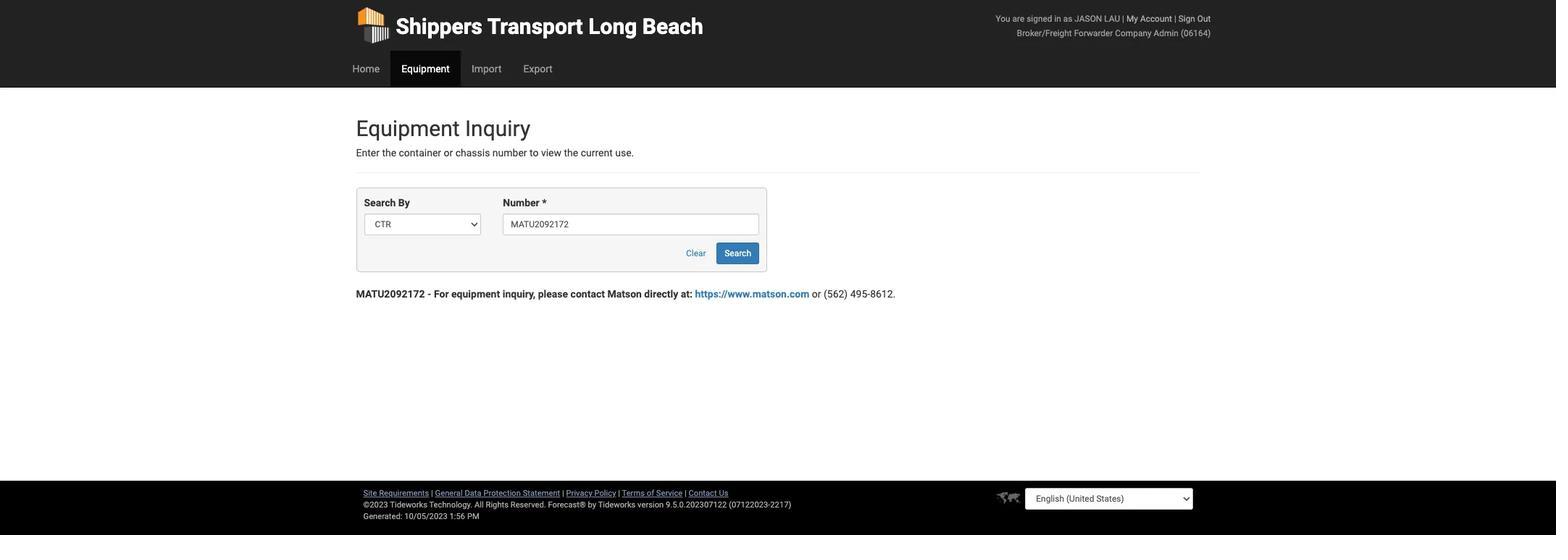 Task type: locate. For each thing, give the bounding box(es) containing it.
general data protection statement link
[[435, 489, 560, 499]]

shippers transport long beach link
[[356, 0, 703, 51]]

inquiry,
[[503, 289, 536, 300]]

beach
[[643, 14, 703, 39]]

-
[[428, 289, 432, 300]]

search button
[[717, 243, 759, 265]]

1 horizontal spatial or
[[812, 289, 821, 300]]

the right the view
[[564, 147, 578, 159]]

long
[[589, 14, 637, 39]]

equipment
[[402, 63, 450, 75], [356, 116, 460, 141]]

clear button
[[678, 243, 714, 265]]

1 vertical spatial equipment
[[356, 116, 460, 141]]

or left (562)
[[812, 289, 821, 300]]

of
[[647, 489, 654, 499]]

9.5.0.202307122
[[666, 501, 727, 510]]

shippers
[[396, 14, 483, 39]]

statement
[[523, 489, 560, 499]]

equipment inside equipment inquiry enter the container or chassis number to view the current use.
[[356, 116, 460, 141]]

equipment up container
[[356, 116, 460, 141]]

©2023 tideworks
[[363, 501, 428, 510]]

1 horizontal spatial search
[[725, 249, 752, 259]]

1 horizontal spatial the
[[564, 147, 578, 159]]

or
[[444, 147, 453, 159], [812, 289, 821, 300]]

sign
[[1179, 14, 1196, 24]]

the
[[382, 147, 396, 159], [564, 147, 578, 159]]

0 horizontal spatial or
[[444, 147, 453, 159]]

search right clear
[[725, 249, 752, 259]]

search
[[364, 197, 396, 209], [725, 249, 752, 259]]

lau
[[1105, 14, 1120, 24]]

0 horizontal spatial search
[[364, 197, 396, 209]]

(06164)
[[1181, 28, 1211, 38]]

0 vertical spatial search
[[364, 197, 396, 209]]

or left chassis
[[444, 147, 453, 159]]

search left by
[[364, 197, 396, 209]]

site requirements link
[[363, 489, 429, 499]]

0 horizontal spatial the
[[382, 147, 396, 159]]

protection
[[484, 489, 521, 499]]

import button
[[461, 51, 513, 87]]

generated:
[[363, 512, 403, 522]]

0 vertical spatial equipment
[[402, 63, 450, 75]]

broker/freight
[[1017, 28, 1072, 38]]

0 vertical spatial or
[[444, 147, 453, 159]]

site requirements | general data protection statement | privacy policy | terms of service | contact us ©2023 tideworks technology. all rights reserved. forecast® by tideworks version 9.5.0.202307122 (07122023-2217) generated: 10/05/2023 1:56 pm
[[363, 489, 792, 522]]

1 vertical spatial search
[[725, 249, 752, 259]]

| left general
[[431, 489, 433, 499]]

account
[[1141, 14, 1173, 24]]

| up '9.5.0.202307122'
[[685, 489, 687, 499]]

equipment inside popup button
[[402, 63, 450, 75]]

technology.
[[429, 501, 473, 510]]

us
[[719, 489, 729, 499]]

(07122023-
[[729, 501, 771, 510]]

equipment for equipment
[[402, 63, 450, 75]]

number
[[493, 147, 527, 159]]

at:
[[681, 289, 693, 300]]

requirements
[[379, 489, 429, 499]]

pm
[[467, 512, 480, 522]]

1 vertical spatial or
[[812, 289, 821, 300]]

as
[[1064, 14, 1073, 24]]

data
[[465, 489, 482, 499]]

privacy policy link
[[566, 489, 616, 499]]

to
[[530, 147, 539, 159]]

clear
[[686, 249, 706, 259]]

contact
[[689, 489, 717, 499]]

for
[[434, 289, 449, 300]]

10/05/2023
[[405, 512, 448, 522]]

directly
[[645, 289, 679, 300]]

the right enter
[[382, 147, 396, 159]]

export button
[[513, 51, 564, 87]]

chassis
[[456, 147, 490, 159]]

rights
[[486, 501, 509, 510]]

service
[[656, 489, 683, 499]]

all
[[475, 501, 484, 510]]

terms of service link
[[622, 489, 683, 499]]

current
[[581, 147, 613, 159]]

search inside button
[[725, 249, 752, 259]]

equipment down shippers
[[402, 63, 450, 75]]



Task type: vqa. For each thing, say whether or not it's contained in the screenshot.
Equipment within the Equipment Inquiry Enter the container or chassis number to view the current use.
yes



Task type: describe. For each thing, give the bounding box(es) containing it.
https://www.matson.com link
[[695, 289, 810, 300]]

| left my
[[1123, 14, 1125, 24]]

shippers transport long beach
[[396, 14, 703, 39]]

Number * text field
[[503, 214, 759, 236]]

signed
[[1027, 14, 1053, 24]]

2217)
[[771, 501, 792, 510]]

tideworks
[[598, 501, 636, 510]]

2 the from the left
[[564, 147, 578, 159]]

equipment inquiry enter the container or chassis number to view the current use.
[[356, 116, 634, 159]]

inquiry
[[465, 116, 531, 141]]

general
[[435, 489, 463, 499]]

equipment for equipment inquiry enter the container or chassis number to view the current use.
[[356, 116, 460, 141]]

you are signed in as jason lau | my account | sign out broker/freight forwarder company admin (06164)
[[996, 14, 1211, 38]]

transport
[[487, 14, 583, 39]]

1 the from the left
[[382, 147, 396, 159]]

| up tideworks
[[618, 489, 620, 499]]

my account link
[[1127, 14, 1173, 24]]

site
[[363, 489, 377, 499]]

contact
[[571, 289, 605, 300]]

by
[[398, 197, 410, 209]]

admin
[[1154, 28, 1179, 38]]

in
[[1055, 14, 1062, 24]]

out
[[1198, 14, 1211, 24]]

matu2092172 - for equipment inquiry, please contact matson directly at: https://www.matson.com or (562) 495-8612.
[[356, 289, 896, 300]]

use.
[[615, 147, 634, 159]]

by
[[588, 501, 596, 510]]

495-
[[851, 289, 870, 300]]

version
[[638, 501, 664, 510]]

sign out link
[[1179, 14, 1211, 24]]

search for search by
[[364, 197, 396, 209]]

home button
[[342, 51, 391, 87]]

| left the sign
[[1175, 14, 1177, 24]]

forwarder
[[1074, 28, 1113, 38]]

number
[[503, 197, 540, 209]]

search by
[[364, 197, 410, 209]]

contact us link
[[689, 489, 729, 499]]

view
[[541, 147, 562, 159]]

home
[[353, 63, 380, 75]]

jason
[[1075, 14, 1102, 24]]

reserved.
[[511, 501, 546, 510]]

privacy
[[566, 489, 593, 499]]

equipment
[[451, 289, 500, 300]]

matson
[[608, 289, 642, 300]]

equipment button
[[391, 51, 461, 87]]

policy
[[595, 489, 616, 499]]

import
[[472, 63, 502, 75]]

https://www.matson.com
[[695, 289, 810, 300]]

| up the forecast®
[[562, 489, 564, 499]]

you
[[996, 14, 1011, 24]]

(562)
[[824, 289, 848, 300]]

matu2092172
[[356, 289, 425, 300]]

terms
[[622, 489, 645, 499]]

container
[[399, 147, 441, 159]]

search for search
[[725, 249, 752, 259]]

number *
[[503, 197, 547, 209]]

forecast®
[[548, 501, 586, 510]]

or inside equipment inquiry enter the container or chassis number to view the current use.
[[444, 147, 453, 159]]

my
[[1127, 14, 1138, 24]]

please
[[538, 289, 568, 300]]

company
[[1116, 28, 1152, 38]]

1:56
[[450, 512, 465, 522]]

*
[[542, 197, 547, 209]]

are
[[1013, 14, 1025, 24]]

enter
[[356, 147, 380, 159]]

export
[[524, 63, 553, 75]]

8612.
[[870, 289, 896, 300]]



